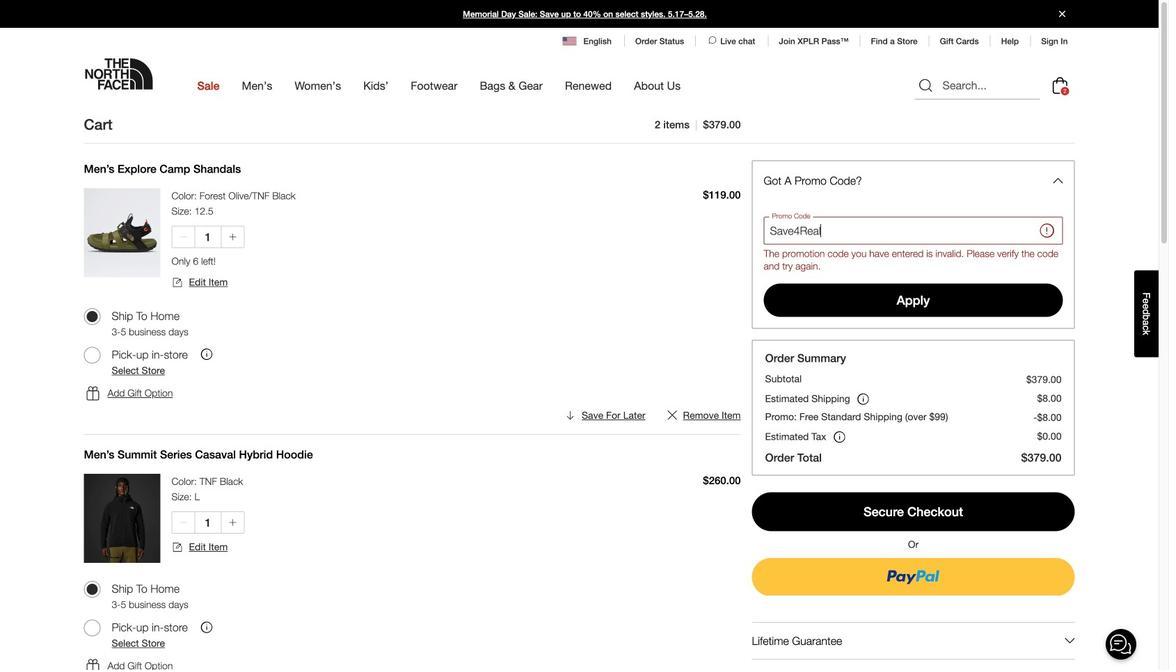 Task type: describe. For each thing, give the bounding box(es) containing it.
increase image for men's explore camp shandals image
[[228, 233, 237, 242]]

estimated tax tooltip image
[[832, 430, 848, 445]]

search all image
[[918, 77, 935, 94]]

estimated shipping tooltip image
[[856, 392, 872, 407]]

men's explore camp shandals image
[[84, 188, 160, 277]]

close image
[[1054, 11, 1072, 17]]

the north face home page image
[[85, 58, 153, 90]]

increase image for men's summit series casaval hybrid hoodie image
[[228, 518, 237, 527]]

this item can be picked up from the selected store depending on the item availability at the store. image
[[199, 347, 215, 362]]

1 edit item image from the top
[[172, 277, 183, 288]]

men's summit series casaval hybrid hoodie image
[[84, 474, 160, 563]]



Task type: locate. For each thing, give the bounding box(es) containing it.
remove item image
[[668, 411, 678, 420]]

1 increase image from the top
[[228, 233, 237, 242]]

None text field
[[764, 217, 1063, 245]]

None number field
[[195, 227, 221, 248], [195, 513, 221, 533], [195, 227, 221, 248], [195, 513, 221, 533]]

edit item image
[[172, 277, 183, 288], [172, 542, 183, 553]]

alert
[[764, 248, 1063, 273]]

increase image
[[228, 233, 237, 242], [228, 518, 237, 527]]

save for later image
[[565, 410, 576, 422]]

0 vertical spatial edit item image
[[172, 277, 183, 288]]

Search search field
[[915, 72, 1040, 100]]

1 vertical spatial increase image
[[228, 518, 237, 527]]

1 vertical spatial edit item image
[[172, 542, 183, 553]]

2 edit item image from the top
[[172, 542, 183, 553]]

2 increase image from the top
[[228, 518, 237, 527]]

this item can be picked up from the selected store depending on the item availability at the store. image
[[199, 620, 215, 635]]

0 vertical spatial increase image
[[228, 233, 237, 242]]



Task type: vqa. For each thing, say whether or not it's contained in the screenshot.
Edit Item icon
yes



